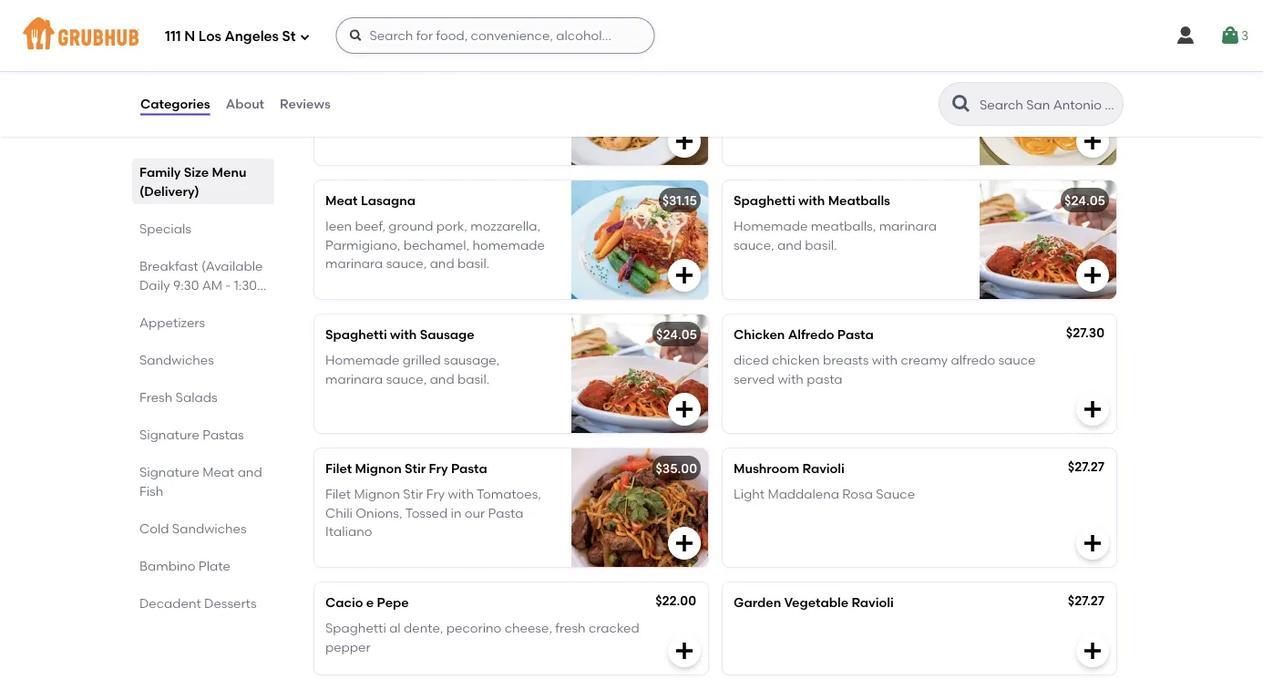 Task type: locate. For each thing, give the bounding box(es) containing it.
1 vertical spatial spaghetti
[[326, 327, 387, 342]]

0 vertical spatial basil.
[[806, 237, 838, 253]]

signature pastas down salads
[[140, 427, 244, 442]]

homemade down spaghetti with meatballs
[[734, 219, 808, 234]]

$27.27
[[1069, 459, 1105, 475], [1069, 593, 1105, 609]]

1 $35.00 from the top
[[656, 59, 698, 74]]

0 vertical spatial pastas
[[409, 4, 475, 27]]

svg image up proceed
[[1082, 532, 1104, 554]]

$27.27 for spaghetti al dente, pecorino cheese, fresh cracked pepper
[[1069, 593, 1105, 609]]

1 vertical spatial pasta
[[451, 461, 488, 476]]

checkout
[[1173, 593, 1233, 608]]

1 horizontal spatial pastas
[[409, 4, 475, 27]]

2 filet from the top
[[326, 487, 351, 502]]

and down signature pastas tab
[[238, 464, 262, 480]]

0 vertical spatial sandwiches
[[140, 352, 214, 367]]

1 vertical spatial mignon
[[354, 487, 400, 502]]

family size menu (delivery)
[[140, 164, 247, 199]]

chicken
[[734, 327, 785, 342]]

ravioli up light maddalena rosa sauce
[[803, 461, 845, 476]]

sauce
[[999, 353, 1036, 368]]

2 vertical spatial spaghetti
[[326, 621, 386, 636]]

breakfast (available daily 9:30 am - 1:30 pm) tab
[[140, 256, 267, 312]]

filet mignon stir fry pasta
[[326, 461, 488, 476]]

with
[[378, 59, 404, 74], [799, 193, 826, 208], [390, 327, 417, 342], [872, 353, 898, 368], [778, 371, 804, 387], [448, 487, 474, 502]]

1 filet from the top
[[326, 461, 352, 476]]

our
[[465, 505, 485, 521]]

0 horizontal spatial pepper
[[326, 639, 371, 655]]

salads
[[176, 389, 218, 405]]

rosa
[[843, 487, 873, 502]]

meat down signature pastas tab
[[203, 464, 235, 480]]

oil.
[[470, 122, 487, 137]]

filet
[[326, 461, 352, 476], [326, 487, 351, 502]]

sauce, inside ieen beef, ground pork, mozzarella, parmigiano, bechamel, homemade marinara sauce, and basil.
[[386, 256, 427, 271]]

homemade inside homemade meatballs, marinara sauce, and basil.
[[734, 219, 808, 234]]

$24.05 for homemade meatballs, marinara sauce, and basil.
[[1065, 193, 1106, 208]]

with inside filet mignon stir fry with tomatoes, chili onions, tossed in our pasta italiano
[[448, 487, 474, 502]]

stir for with
[[403, 487, 424, 502]]

sandwiches inside sandwiches tab
[[140, 352, 214, 367]]

alfredo
[[788, 327, 835, 342]]

0 vertical spatial ravioli
[[784, 59, 827, 74]]

basil. inside ieen beef, ground pork, mozzarella, parmigiano, bechamel, homemade marinara sauce, and basil.
[[458, 256, 490, 271]]

meat
[[326, 193, 358, 208], [203, 464, 235, 480]]

pastas up scampi
[[409, 4, 475, 27]]

1 horizontal spatial pasta
[[488, 505, 524, 521]]

pepper down cacio
[[326, 639, 371, 655]]

ravioli right vegetable
[[852, 595, 894, 610]]

(delivery)
[[140, 183, 199, 199]]

homemade grilled sausage, marinara sauce, and basil.
[[326, 353, 500, 387]]

basil. down meatballs,
[[806, 237, 838, 253]]

spaghetti up homemade grilled sausage, marinara sauce, and basil.
[[326, 327, 387, 342]]

ravioli up red pepper sauce.
[[784, 59, 827, 74]]

spaghetti with meatballs
[[734, 193, 891, 208]]

0 vertical spatial sauce,
[[734, 237, 775, 253]]

mignon for filet mignon stir fry pasta
[[355, 461, 402, 476]]

categories button
[[140, 71, 211, 137]]

stir inside filet mignon stir fry with tomatoes, chili onions, tossed in our pasta italiano
[[403, 487, 424, 502]]

signature inside signature meat and fish
[[140, 464, 200, 480]]

0 vertical spatial fry
[[429, 461, 448, 476]]

1 vertical spatial fry
[[427, 487, 445, 502]]

fry
[[429, 461, 448, 476], [427, 487, 445, 502]]

marinara down parmigiano,
[[326, 256, 383, 271]]

desserts
[[204, 595, 257, 611]]

1 vertical spatial basil.
[[458, 256, 490, 271]]

homemade
[[734, 219, 808, 234], [326, 353, 400, 368]]

0 horizontal spatial pastas
[[203, 427, 244, 442]]

homemade
[[473, 237, 545, 253]]

fry for with
[[427, 487, 445, 502]]

signature
[[311, 4, 404, 27], [140, 427, 200, 442], [140, 464, 200, 480]]

0 horizontal spatial pasta
[[451, 461, 488, 476]]

signature pastas tab
[[140, 425, 267, 444]]

meat up the ieen
[[326, 193, 358, 208]]

1 vertical spatial sandwiches
[[172, 521, 247, 536]]

1 vertical spatial $35.00
[[656, 461, 698, 476]]

signature up 'linguini'
[[311, 4, 404, 27]]

grilled
[[403, 353, 441, 368]]

0 vertical spatial spaghetti
[[734, 193, 796, 208]]

svg image down search san antonio winery los angeles search field
[[1082, 130, 1104, 152]]

al
[[390, 621, 401, 636]]

basil. down sausage,
[[458, 371, 490, 387]]

pastas down fresh salads tab
[[203, 427, 244, 442]]

italiano
[[326, 524, 372, 539]]

shrimp,
[[381, 85, 426, 100]]

svg image for homemade meatballs, marinara sauce, and basil.
[[1082, 264, 1104, 286]]

pasta up breasts
[[838, 327, 874, 342]]

filet mignon stir fry pasta image
[[572, 449, 709, 567]]

decadent desserts tab
[[140, 594, 267, 613]]

2 $35.00 from the top
[[656, 461, 698, 476]]

signature down fresh salads
[[140, 427, 200, 442]]

0 horizontal spatial signature pastas
[[140, 427, 244, 442]]

0 vertical spatial marinara
[[880, 219, 937, 234]]

signature meat and fish
[[140, 464, 262, 499]]

homemade down spaghetti with sausage
[[326, 353, 400, 368]]

svg image down $27.30
[[1082, 398, 1104, 420]]

pasta up the our
[[451, 461, 488, 476]]

alfredo
[[952, 353, 996, 368]]

sauteed shrimp, scampi, green onions, bell pepper, mushrooms, white wine, garlic, olive oil.
[[326, 85, 524, 137]]

basil.
[[806, 237, 838, 253], [458, 256, 490, 271], [458, 371, 490, 387]]

1 horizontal spatial homemade
[[734, 219, 808, 234]]

with up in
[[448, 487, 474, 502]]

1 vertical spatial signature pastas
[[140, 427, 244, 442]]

homemade inside homemade grilled sausage, marinara sauce, and basil.
[[326, 353, 400, 368]]

ravioli for maddalena
[[803, 461, 845, 476]]

$24.05 for homemade grilled sausage, marinara sauce, and basil.
[[657, 327, 698, 342]]

appetizers tab
[[140, 313, 267, 332]]

0 vertical spatial pepper
[[761, 85, 807, 100]]

fry up filet mignon stir fry with tomatoes, chili onions, tossed in our pasta italiano
[[429, 461, 448, 476]]

0 vertical spatial $27.27
[[1069, 459, 1105, 475]]

svg image for sauteed shrimp, scampi, green onions, bell pepper, mushrooms, white wine, garlic, olive oil.
[[674, 130, 696, 152]]

svg image for diced chicken breasts with creamy alfredo sauce served with pasta
[[1082, 398, 1104, 420]]

mignon
[[355, 461, 402, 476], [354, 487, 400, 502]]

2 vertical spatial marinara
[[326, 371, 383, 387]]

2 vertical spatial basil.
[[458, 371, 490, 387]]

sauce, down spaghetti with meatballs
[[734, 237, 775, 253]]

meat lasagna image
[[572, 180, 709, 299]]

2 vertical spatial pasta
[[488, 505, 524, 521]]

signature pastas inside tab
[[140, 427, 244, 442]]

0 horizontal spatial meat
[[203, 464, 235, 480]]

1 horizontal spatial signature pastas
[[311, 4, 475, 27]]

cold sandwiches
[[140, 521, 247, 536]]

breasts
[[823, 353, 869, 368]]

signature inside tab
[[140, 427, 200, 442]]

marinara down meatballs
[[880, 219, 937, 234]]

sandwiches up fresh salads
[[140, 352, 214, 367]]

2 vertical spatial signature
[[140, 464, 200, 480]]

e
[[366, 595, 374, 610]]

fry up tossed on the left of page
[[427, 487, 445, 502]]

and down the bechamel,
[[430, 256, 455, 271]]

1 horizontal spatial pepper
[[761, 85, 807, 100]]

am
[[202, 277, 222, 293]]

filet mignon stir fry with tomatoes, chili onions, tossed in our pasta italiano
[[326, 487, 542, 539]]

sauce
[[877, 487, 916, 502]]

pasta inside filet mignon stir fry with tomatoes, chili onions, tossed in our pasta italiano
[[488, 505, 524, 521]]

1 vertical spatial stir
[[403, 487, 424, 502]]

basil. down homemade
[[458, 256, 490, 271]]

svg image
[[1175, 25, 1197, 47], [349, 28, 363, 43], [674, 130, 696, 152], [1082, 130, 1104, 152], [1082, 264, 1104, 286], [1082, 398, 1104, 420], [1082, 532, 1104, 554]]

0 vertical spatial $24.05
[[1065, 193, 1106, 208]]

2 horizontal spatial pasta
[[838, 327, 874, 342]]

$22.00
[[656, 593, 697, 609]]

pepper inside spaghetti al dente, pecorino cheese, fresh cracked pepper
[[326, 639, 371, 655]]

marinara down spaghetti with sausage
[[326, 371, 383, 387]]

1 vertical spatial homemade
[[326, 353, 400, 368]]

ieen
[[326, 219, 352, 234]]

sausage,
[[444, 353, 500, 368]]

about button
[[225, 71, 265, 137]]

spaghetti up homemade meatballs, marinara sauce, and basil.
[[734, 193, 796, 208]]

and inside homemade grilled sausage, marinara sauce, and basil.
[[430, 371, 455, 387]]

lobster ravioli image
[[980, 46, 1117, 165]]

$35.00 left mushroom
[[656, 461, 698, 476]]

vegetable
[[785, 595, 849, 610]]

with up 'grilled'
[[390, 327, 417, 342]]

1 vertical spatial $24.05
[[657, 327, 698, 342]]

with down "chicken"
[[778, 371, 804, 387]]

los
[[199, 28, 221, 45]]

st
[[282, 28, 296, 45]]

svg image up $27.30
[[1082, 264, 1104, 286]]

1 vertical spatial filet
[[326, 487, 351, 502]]

1 vertical spatial signature
[[140, 427, 200, 442]]

spaghetti down cacio e pepe
[[326, 621, 386, 636]]

sauce, down 'grilled'
[[386, 371, 427, 387]]

appetizers
[[140, 315, 205, 330]]

filet inside filet mignon stir fry with tomatoes, chili onions, tossed in our pasta italiano
[[326, 487, 351, 502]]

pepe
[[377, 595, 409, 610]]

svg image
[[1220, 25, 1242, 47], [300, 31, 310, 42], [674, 264, 696, 286], [674, 398, 696, 420], [674, 532, 696, 554], [674, 640, 696, 662], [1082, 640, 1104, 662]]

$35.00 left lobster
[[656, 59, 698, 74]]

and down spaghetti with meatballs
[[778, 237, 802, 253]]

$35.00
[[656, 59, 698, 74], [656, 461, 698, 476]]

and inside homemade meatballs, marinara sauce, and basil.
[[778, 237, 802, 253]]

0 vertical spatial $35.00
[[656, 59, 698, 74]]

sandwiches up "plate"
[[172, 521, 247, 536]]

111 n los angeles st
[[165, 28, 296, 45]]

and
[[778, 237, 802, 253], [430, 256, 455, 271], [430, 371, 455, 387], [238, 464, 262, 480]]

main navigation navigation
[[0, 0, 1264, 71]]

cold sandwiches tab
[[140, 519, 267, 538]]

green
[[481, 85, 518, 100]]

1 horizontal spatial $24.05
[[1065, 193, 1106, 208]]

1 vertical spatial marinara
[[326, 256, 383, 271]]

mozzarella,
[[471, 219, 541, 234]]

and down 'grilled'
[[430, 371, 455, 387]]

0 vertical spatial filet
[[326, 461, 352, 476]]

0 vertical spatial mignon
[[355, 461, 402, 476]]

mushroom ravioli
[[734, 461, 845, 476]]

1 vertical spatial ravioli
[[803, 461, 845, 476]]

fry for pasta
[[429, 461, 448, 476]]

mignon inside filet mignon stir fry with tomatoes, chili onions, tossed in our pasta italiano
[[354, 487, 400, 502]]

$27.30
[[1067, 325, 1105, 341]]

n
[[184, 28, 195, 45]]

1 vertical spatial pastas
[[203, 427, 244, 442]]

spaghetti with sausage
[[326, 327, 475, 342]]

signature pastas up linguini with scampi
[[311, 4, 475, 27]]

proceed to checkout
[[1101, 593, 1233, 608]]

signature pastas
[[311, 4, 475, 27], [140, 427, 244, 442]]

2 $27.27 from the top
[[1069, 593, 1105, 609]]

sauteed
[[326, 85, 378, 100]]

$24.05
[[1065, 193, 1106, 208], [657, 327, 698, 342]]

pepper down lobster ravioli
[[761, 85, 807, 100]]

2 vertical spatial sauce,
[[386, 371, 427, 387]]

creamy
[[901, 353, 949, 368]]

0 horizontal spatial homemade
[[326, 353, 400, 368]]

garlic,
[[397, 122, 436, 137]]

sauce, inside homemade grilled sausage, marinara sauce, and basil.
[[386, 371, 427, 387]]

signature up fish
[[140, 464, 200, 480]]

1 vertical spatial pepper
[[326, 639, 371, 655]]

fish
[[140, 483, 163, 499]]

served
[[734, 371, 775, 387]]

sauce, down the bechamel,
[[386, 256, 427, 271]]

svg image up '$31.15'
[[674, 130, 696, 152]]

pasta down tomatoes,
[[488, 505, 524, 521]]

0 vertical spatial homemade
[[734, 219, 808, 234]]

1 vertical spatial sauce,
[[386, 256, 427, 271]]

1 vertical spatial meat
[[203, 464, 235, 480]]

sandwiches
[[140, 352, 214, 367], [172, 521, 247, 536]]

fry inside filet mignon stir fry with tomatoes, chili onions, tossed in our pasta italiano
[[427, 487, 445, 502]]

sausage
[[420, 327, 475, 342]]

0 horizontal spatial $24.05
[[657, 327, 698, 342]]

0 vertical spatial stir
[[405, 461, 426, 476]]

1 $27.27 from the top
[[1069, 459, 1105, 475]]

stir
[[405, 461, 426, 476], [403, 487, 424, 502]]

3 button
[[1220, 19, 1249, 52]]

and inside signature meat and fish
[[238, 464, 262, 480]]

basil. inside homemade meatballs, marinara sauce, and basil.
[[806, 237, 838, 253]]

Search San Antonio Winery Los Angeles search field
[[978, 96, 1118, 113]]

0 vertical spatial meat
[[326, 193, 358, 208]]

1 vertical spatial $27.27
[[1069, 593, 1105, 609]]



Task type: vqa. For each thing, say whether or not it's contained in the screenshot.
Spring Rolls - Shrimp 🧡
no



Task type: describe. For each thing, give the bounding box(es) containing it.
olive
[[439, 122, 467, 137]]

pasta
[[807, 371, 843, 387]]

proceed
[[1101, 593, 1154, 608]]

mushrooms,
[[448, 103, 524, 119]]

cracked
[[589, 621, 640, 636]]

fresh salads tab
[[140, 388, 267, 407]]

basil. inside homemade grilled sausage, marinara sauce, and basil.
[[458, 371, 490, 387]]

0 vertical spatial signature
[[311, 4, 404, 27]]

bambino plate tab
[[140, 556, 267, 575]]

$35.00 for lobster
[[656, 59, 698, 74]]

dente,
[[404, 621, 444, 636]]

spaghetti al dente, pecorino cheese, fresh cracked pepper
[[326, 621, 640, 655]]

breakfast
[[140, 258, 198, 274]]

svg image up 'linguini'
[[349, 28, 363, 43]]

with up meatballs,
[[799, 193, 826, 208]]

$31.15
[[663, 193, 698, 208]]

meat inside signature meat and fish
[[203, 464, 235, 480]]

diced
[[734, 353, 769, 368]]

ieen beef, ground pork, mozzarella, parmigiano, bechamel, homemade marinara sauce, and basil.
[[326, 219, 545, 271]]

light maddalena rosa sauce
[[734, 487, 916, 502]]

with up shrimp,
[[378, 59, 404, 74]]

size
[[184, 164, 209, 180]]

$27.27 for filet mignon stir fry with tomatoes, chili onions, tossed in our pasta italiano
[[1069, 459, 1105, 475]]

cacio e pepe
[[326, 595, 409, 610]]

light
[[734, 487, 765, 502]]

lobster ravioli
[[734, 59, 827, 74]]

cacio
[[326, 595, 363, 610]]

3
[[1242, 28, 1249, 43]]

-
[[226, 277, 231, 293]]

sauce.
[[810, 85, 850, 100]]

linguini with scampi
[[326, 59, 455, 74]]

reviews
[[280, 96, 331, 112]]

categories
[[140, 96, 210, 112]]

red pepper sauce.
[[734, 85, 850, 100]]

spaghetti with sausage image
[[572, 315, 709, 433]]

specials
[[140, 221, 191, 236]]

with right breasts
[[872, 353, 898, 368]]

diced chicken breasts with creamy alfredo sauce served with pasta
[[734, 353, 1036, 387]]

bambino
[[140, 558, 196, 574]]

bambino plate
[[140, 558, 231, 574]]

onions,
[[326, 103, 369, 119]]

spaghetti for homemade meatballs, marinara sauce, and basil.
[[734, 193, 796, 208]]

spaghetti for homemade grilled sausage, marinara sauce, and basil.
[[326, 327, 387, 342]]

wine,
[[362, 122, 394, 137]]

svg image for light maddalena rosa sauce
[[1082, 532, 1104, 554]]

angeles
[[225, 28, 279, 45]]

sandwiches inside 'cold sandwiches' tab
[[172, 521, 247, 536]]

garden
[[734, 595, 782, 610]]

and inside ieen beef, ground pork, mozzarella, parmigiano, bechamel, homemade marinara sauce, and basil.
[[430, 256, 455, 271]]

0 vertical spatial signature pastas
[[311, 4, 475, 27]]

homemade for sauce,
[[734, 219, 808, 234]]

$33.75
[[1066, 59, 1106, 74]]

meatballs,
[[811, 219, 877, 234]]

tomatoes,
[[477, 487, 542, 502]]

daily
[[140, 277, 170, 293]]

homemade meatballs, marinara sauce, and basil.
[[734, 219, 937, 253]]

pork,
[[437, 219, 468, 234]]

1:30
[[234, 277, 257, 293]]

proceed to checkout button
[[1045, 584, 1264, 617]]

signature for signature meat and fish tab at the bottom left
[[140, 464, 200, 480]]

to
[[1157, 593, 1170, 608]]

filet for filet mignon stir fry pasta
[[326, 461, 352, 476]]

scampi
[[408, 59, 455, 74]]

chili
[[326, 505, 353, 521]]

linguini with scampi image
[[572, 46, 709, 165]]

specials tab
[[140, 219, 267, 238]]

lasagna
[[361, 193, 416, 208]]

sauce, inside homemade meatballs, marinara sauce, and basil.
[[734, 237, 775, 253]]

menu
[[212, 164, 247, 180]]

2 vertical spatial ravioli
[[852, 595, 894, 610]]

red
[[734, 85, 758, 100]]

chicken alfredo pasta
[[734, 327, 874, 342]]

0 vertical spatial pasta
[[838, 327, 874, 342]]

ravioli for pepper
[[784, 59, 827, 74]]

chicken
[[772, 353, 820, 368]]

1 horizontal spatial meat
[[326, 193, 358, 208]]

homemade for marinara
[[326, 353, 400, 368]]

in
[[451, 505, 462, 521]]

fresh salads
[[140, 389, 218, 405]]

reviews button
[[279, 71, 332, 137]]

maddalena
[[768, 487, 840, 502]]

marinara inside homemade grilled sausage, marinara sauce, and basil.
[[326, 371, 383, 387]]

beef,
[[355, 219, 386, 234]]

marinara inside homemade meatballs, marinara sauce, and basil.
[[880, 219, 937, 234]]

bell
[[372, 103, 395, 119]]

family size menu (delivery) tab
[[140, 162, 267, 201]]

decadent
[[140, 595, 201, 611]]

plate
[[199, 558, 231, 574]]

stir for pasta
[[405, 461, 426, 476]]

filet for filet mignon stir fry with tomatoes, chili onions, tossed in our pasta italiano
[[326, 487, 351, 502]]

Search for food, convenience, alcohol... search field
[[336, 17, 655, 54]]

svg image left 3 button
[[1175, 25, 1197, 47]]

breakfast (available daily 9:30 am - 1:30 pm) appetizers
[[140, 258, 263, 330]]

pastas inside tab
[[203, 427, 244, 442]]

pm)
[[140, 296, 163, 312]]

pecorino
[[447, 621, 502, 636]]

parmigiano,
[[326, 237, 401, 253]]

sandwiches tab
[[140, 350, 267, 369]]

scampi,
[[429, 85, 478, 100]]

svg image inside 3 button
[[1220, 25, 1242, 47]]

signature meat and fish tab
[[140, 462, 267, 501]]

(available
[[201, 258, 263, 274]]

meat lasagna
[[326, 193, 416, 208]]

spaghetti inside spaghetti al dente, pecorino cheese, fresh cracked pepper
[[326, 621, 386, 636]]

svg image for red pepper sauce.
[[1082, 130, 1104, 152]]

search icon image
[[951, 93, 973, 115]]

about
[[226, 96, 265, 112]]

mignon for filet mignon stir fry with tomatoes, chili onions, tossed in our pasta italiano
[[354, 487, 400, 502]]

fresh
[[556, 621, 586, 636]]

signature for signature pastas tab
[[140, 427, 200, 442]]

111
[[165, 28, 181, 45]]

spaghetti with meatballs image
[[980, 180, 1117, 299]]

white
[[326, 122, 359, 137]]

ground
[[389, 219, 434, 234]]

$35.00 for mushroom
[[656, 461, 698, 476]]

meatballs
[[829, 193, 891, 208]]

marinara inside ieen beef, ground pork, mozzarella, parmigiano, bechamel, homemade marinara sauce, and basil.
[[326, 256, 383, 271]]



